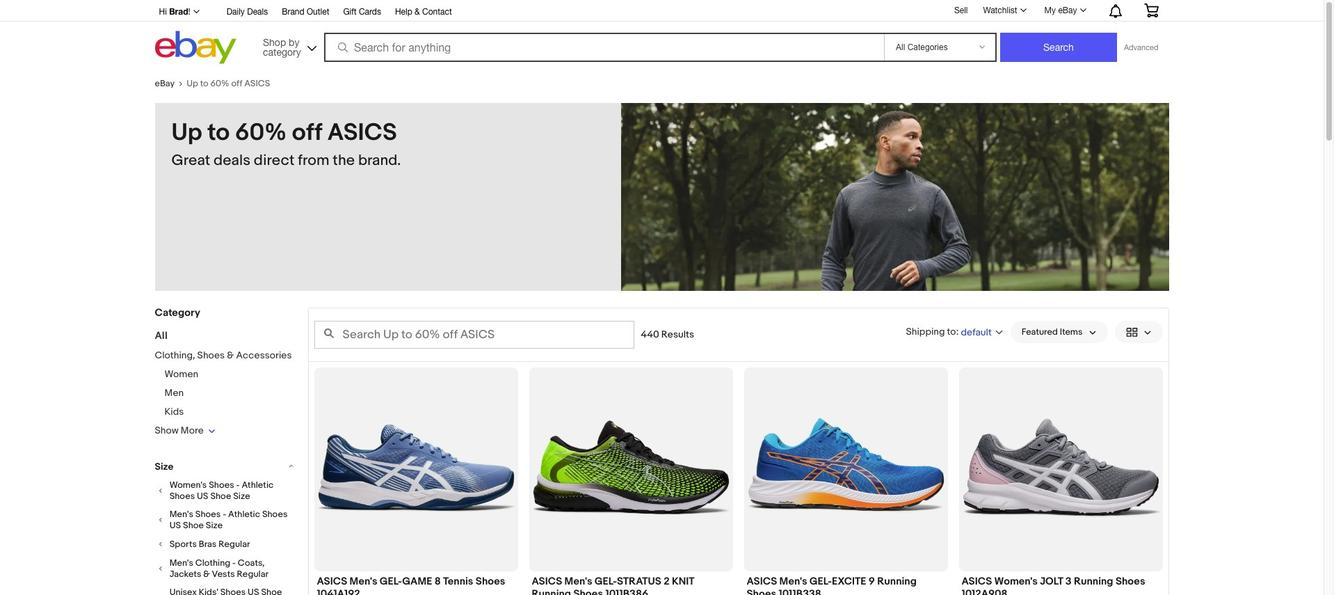 Task type: describe. For each thing, give the bounding box(es) containing it.
asics for asics men's gel-stratus 2 knit running shoes 1011b386
[[532, 575, 563, 588]]

Search for anything text field
[[326, 34, 882, 61]]

women's inside women's shoes - athletic shoes us shoe size men's shoes - athletic shoes us shoe size
[[170, 480, 207, 491]]

sports bras regular button
[[155, 538, 298, 551]]

men's clothing - coats, jackets & vests regular
[[170, 557, 269, 580]]

view: gallery view image
[[1126, 325, 1152, 339]]

0 vertical spatial shoe
[[210, 491, 231, 502]]

men's inside women's shoes - athletic shoes us shoe size men's shoes - athletic shoes us shoe size
[[170, 509, 193, 520]]

asics for asics women's jolt 3   running shoes 1012a908
[[962, 575, 993, 588]]

asics women's jolt 3   running shoes 1012a908
[[962, 575, 1146, 595]]

great
[[172, 152, 210, 170]]

cards
[[359, 7, 381, 17]]

& inside men's clothing - coats, jackets & vests regular
[[203, 569, 210, 580]]

more
[[181, 425, 204, 436]]

2 horizontal spatial size
[[233, 491, 250, 502]]

jolt
[[1041, 575, 1064, 588]]

men link
[[165, 387, 184, 399]]

2 vertical spatial size
[[206, 520, 223, 531]]

my
[[1045, 6, 1057, 15]]

clothing, shoes & accessories women men kids
[[155, 349, 292, 418]]

asics women's jolt 3   running shoes 1012a908 image
[[959, 367, 1163, 571]]

gift
[[343, 7, 357, 17]]

running inside the asics men's gel-stratus 2 knit running shoes 1011b386
[[532, 588, 571, 595]]

men's shoes - athletic shoes us shoe size button
[[155, 509, 298, 531]]

help & contact
[[395, 7, 452, 17]]

0 vertical spatial regular
[[219, 539, 250, 550]]

deals
[[214, 152, 251, 170]]

results
[[662, 329, 695, 340]]

up for up to 60% off asics great deals direct from the brand.
[[172, 118, 202, 148]]

my ebay link
[[1037, 2, 1093, 19]]

by
[[289, 37, 300, 48]]

Enter your search keyword text field
[[314, 321, 634, 349]]

shop by category
[[263, 37, 301, 57]]

brand outlet link
[[282, 5, 330, 20]]

women link
[[165, 368, 198, 380]]

vests
[[212, 569, 235, 580]]

clothing
[[195, 557, 230, 569]]

men's inside men's clothing - coats, jackets & vests regular
[[170, 557, 193, 569]]

men
[[165, 387, 184, 399]]

men's for asics men's gel-stratus 2 knit running shoes 1011b386
[[565, 575, 593, 588]]

shoes inside clothing, shoes & accessories women men kids
[[197, 349, 225, 361]]

shipping to : default
[[907, 325, 992, 338]]

gift cards
[[343, 7, 381, 17]]

& inside account navigation
[[415, 7, 420, 17]]

from
[[298, 152, 330, 170]]

watchlist link
[[976, 2, 1033, 19]]

deals
[[247, 7, 268, 17]]

hi
[[159, 7, 167, 17]]

brad
[[169, 6, 188, 17]]

off for up to 60% off asics
[[231, 78, 242, 89]]

asics men's gel-game 8   tennis shoes 1041a192
[[317, 575, 506, 595]]

1011b338
[[779, 588, 822, 595]]

gift cards link
[[343, 5, 381, 20]]

1 horizontal spatial us
[[197, 491, 208, 502]]

my ebay
[[1045, 6, 1078, 15]]

asics men's gel-excite 9   running shoes 1011b338 image
[[744, 367, 948, 571]]

size inside dropdown button
[[155, 460, 173, 472]]

60% for up to 60% off asics great deals direct from the brand.
[[235, 118, 287, 148]]

daily deals link
[[227, 5, 268, 20]]

sports
[[170, 539, 197, 550]]

all
[[155, 329, 168, 342]]

tennis
[[443, 575, 474, 588]]

shoes inside asics men's gel-game 8   tennis shoes 1041a192
[[476, 575, 506, 588]]

coats,
[[238, 557, 265, 569]]

asics men's gel-game 8   tennis shoes 1041a192 link
[[317, 575, 515, 595]]

1041a192
[[317, 588, 360, 595]]

regular inside men's clothing - coats, jackets & vests regular
[[237, 569, 269, 580]]

asics men's gel-stratus 2 knit running shoes 1011b386
[[532, 575, 695, 595]]

asics for asics men's gel-game 8   tennis shoes 1041a192
[[317, 575, 347, 588]]

account navigation
[[151, 0, 1170, 22]]

accessories
[[236, 349, 292, 361]]

clothing,
[[155, 349, 195, 361]]

daily deals
[[227, 7, 268, 17]]

up to 60% off asics great deals direct from the brand.
[[172, 118, 401, 170]]

1011b386
[[606, 588, 649, 595]]

8
[[435, 575, 441, 588]]

help & contact link
[[395, 5, 452, 20]]

shop by category button
[[257, 31, 319, 61]]

bras
[[199, 539, 217, 550]]

category
[[263, 46, 301, 57]]

440 results
[[641, 329, 695, 340]]

asics men's gel-stratus 2 knit   running shoes 1011b386 image
[[529, 367, 733, 571]]

asics men's gel-excite 9   running shoes 1011b338
[[747, 575, 917, 595]]

1 vertical spatial athletic
[[228, 509, 260, 520]]

daily
[[227, 7, 245, 17]]

!
[[188, 7, 190, 17]]

sell link
[[949, 5, 975, 15]]

0 horizontal spatial shoe
[[183, 520, 204, 531]]

shoes up sports
[[170, 491, 195, 502]]

advanced link
[[1118, 33, 1166, 61]]

sell
[[955, 5, 968, 15]]

up to 60% off asics
[[187, 78, 270, 89]]

women's shoes - athletic shoes us shoe size men's shoes - athletic shoes us shoe size
[[170, 480, 288, 531]]

asics for asics men's gel-excite 9   running shoes 1011b338
[[747, 575, 778, 588]]

9
[[869, 575, 876, 588]]

women's inside "asics women's jolt 3   running shoes 1012a908"
[[995, 575, 1038, 588]]

featured items
[[1022, 326, 1083, 338]]



Task type: locate. For each thing, give the bounding box(es) containing it.
&
[[415, 7, 420, 17], [227, 349, 234, 361], [203, 569, 210, 580]]

asics inside "asics women's jolt 3   running shoes 1012a908"
[[962, 575, 993, 588]]

0 horizontal spatial off
[[231, 78, 242, 89]]

- for shoes
[[236, 480, 240, 491]]

shoes
[[197, 349, 225, 361], [209, 480, 234, 491], [170, 491, 195, 502], [195, 509, 221, 520], [262, 509, 288, 520], [476, 575, 506, 588], [1116, 575, 1146, 588], [574, 588, 603, 595], [747, 588, 777, 595]]

women's down size dropdown button
[[170, 480, 207, 491]]

regular up coats,
[[219, 539, 250, 550]]

shoes up coats,
[[262, 509, 288, 520]]

2 horizontal spatial running
[[1075, 575, 1114, 588]]

& left accessories
[[227, 349, 234, 361]]

0 horizontal spatial &
[[203, 569, 210, 580]]

1 horizontal spatial running
[[878, 575, 917, 588]]

0 horizontal spatial gel-
[[380, 575, 403, 588]]

1 vertical spatial -
[[223, 509, 226, 520]]

0 vertical spatial 60%
[[210, 78, 229, 89]]

2 horizontal spatial &
[[415, 7, 420, 17]]

men's left the game
[[350, 575, 378, 588]]

ebay right my
[[1059, 6, 1078, 15]]

women's shoes - athletic shoes us shoe size button
[[155, 480, 298, 502]]

up inside up to 60% off asics great deals direct from the brand.
[[172, 118, 202, 148]]

gel- left 8
[[380, 575, 403, 588]]

default
[[962, 326, 992, 338]]

1 vertical spatial size
[[233, 491, 250, 502]]

0 horizontal spatial 60%
[[210, 78, 229, 89]]

items
[[1061, 326, 1083, 338]]

asics
[[244, 78, 270, 89], [328, 118, 397, 148], [317, 575, 347, 588], [532, 575, 563, 588], [747, 575, 778, 588], [962, 575, 993, 588]]

0 horizontal spatial us
[[170, 520, 181, 531]]

up
[[187, 78, 198, 89], [172, 118, 202, 148]]

60% for up to 60% off asics
[[210, 78, 229, 89]]

size down show
[[155, 460, 173, 472]]

shoes down size dropdown button
[[209, 480, 234, 491]]

us up sports
[[170, 520, 181, 531]]

category
[[155, 306, 200, 319]]

size button
[[155, 460, 298, 473]]

to left default
[[948, 325, 957, 337]]

ebay inside up to 60% off asics main content
[[155, 78, 175, 89]]

asics inside asics men's gel-excite 9   running shoes 1011b338
[[747, 575, 778, 588]]

gel- for excite
[[810, 575, 832, 588]]

us up men's shoes - athletic shoes us shoe size 'dropdown button' on the left of page
[[197, 491, 208, 502]]

0 horizontal spatial size
[[155, 460, 173, 472]]

gel- inside asics men's gel-game 8   tennis shoes 1041a192
[[380, 575, 403, 588]]

asics men's gel-excite 9   running shoes 1011b338 link
[[747, 575, 945, 595]]

-
[[236, 480, 240, 491], [223, 509, 226, 520], [232, 557, 236, 569]]

running
[[878, 575, 917, 588], [1075, 575, 1114, 588], [532, 588, 571, 595]]

outlet
[[307, 7, 330, 17]]

women's
[[170, 480, 207, 491], [995, 575, 1038, 588]]

athletic down women's shoes - athletic shoes us shoe size dropdown button
[[228, 509, 260, 520]]

up for up to 60% off asics
[[187, 78, 198, 89]]

1 vertical spatial 60%
[[235, 118, 287, 148]]

1 vertical spatial regular
[[237, 569, 269, 580]]

asics inside up to 60% off asics great deals direct from the brand.
[[328, 118, 397, 148]]

to up "deals"
[[208, 118, 230, 148]]

shoes right tennis
[[476, 575, 506, 588]]

1 vertical spatial women's
[[995, 575, 1038, 588]]

2 vertical spatial &
[[203, 569, 210, 580]]

the
[[333, 152, 355, 170]]

shoe up men's shoes - athletic shoes us shoe size 'dropdown button' on the left of page
[[210, 491, 231, 502]]

knit
[[672, 575, 695, 588]]

asics women's jolt 3   running shoes 1012a908 link
[[962, 575, 1161, 595]]

to for shipping to : default
[[948, 325, 957, 337]]

shoes down women's shoes - athletic shoes us shoe size dropdown button
[[195, 509, 221, 520]]

clothing, shoes & accessories link
[[155, 349, 292, 361]]

& inside clothing, shoes & accessories women men kids
[[227, 349, 234, 361]]

gel- inside the asics men's gel-stratus 2 knit running shoes 1011b386
[[595, 575, 617, 588]]

2 gel- from the left
[[595, 575, 617, 588]]

help
[[395, 7, 413, 17]]

2 horizontal spatial -
[[236, 480, 240, 491]]

men's left "1011b386"
[[565, 575, 593, 588]]

featured items button
[[1011, 321, 1108, 343]]

1 horizontal spatial size
[[206, 520, 223, 531]]

0 vertical spatial &
[[415, 7, 420, 17]]

- for clothing
[[232, 557, 236, 569]]

1 horizontal spatial ebay
[[1059, 6, 1078, 15]]

0 vertical spatial women's
[[170, 480, 207, 491]]

shoes inside "asics women's jolt 3   running shoes 1012a908"
[[1116, 575, 1146, 588]]

60% up direct
[[235, 118, 287, 148]]

2 horizontal spatial gel-
[[810, 575, 832, 588]]

ebay left up to 60% off asics
[[155, 78, 175, 89]]

- inside men's clothing - coats, jackets & vests regular
[[232, 557, 236, 569]]

gel- inside asics men's gel-excite 9   running shoes 1011b338
[[810, 575, 832, 588]]

1 vertical spatial &
[[227, 349, 234, 361]]

brand.
[[358, 152, 401, 170]]

1012a908
[[962, 588, 1008, 595]]

shop by category banner
[[151, 0, 1170, 68]]

1 vertical spatial off
[[292, 118, 322, 148]]

running inside asics men's gel-excite 9   running shoes 1011b338
[[878, 575, 917, 588]]

- left coats,
[[232, 557, 236, 569]]

excite
[[832, 575, 867, 588]]

athletic down size dropdown button
[[242, 480, 274, 491]]

0 horizontal spatial -
[[223, 509, 226, 520]]

men's inside asics men's gel-game 8   tennis shoes 1041a192
[[350, 575, 378, 588]]

kids link
[[165, 406, 184, 418]]

ebay link
[[155, 78, 187, 89]]

shoe up sports
[[183, 520, 204, 531]]

advanced
[[1125, 43, 1159, 52]]

shoes inside asics men's gel-excite 9   running shoes 1011b338
[[747, 588, 777, 595]]

size up men's shoes - athletic shoes us shoe size 'dropdown button' on the left of page
[[233, 491, 250, 502]]

kids
[[165, 406, 184, 418]]

0 vertical spatial ebay
[[1059, 6, 1078, 15]]

2 vertical spatial to
[[948, 325, 957, 337]]

0 vertical spatial -
[[236, 480, 240, 491]]

off for up to 60% off asics great deals direct from the brand.
[[292, 118, 322, 148]]

3
[[1066, 575, 1072, 588]]

show more button
[[155, 425, 216, 436]]

shoes inside the asics men's gel-stratus 2 knit running shoes 1011b386
[[574, 588, 603, 595]]

featured
[[1022, 326, 1059, 338]]

1 vertical spatial up
[[172, 118, 202, 148]]

regular right vests on the left bottom
[[237, 569, 269, 580]]

shoes up women link
[[197, 349, 225, 361]]

to right ebay link
[[200, 78, 208, 89]]

0 horizontal spatial women's
[[170, 480, 207, 491]]

men's down sports
[[170, 557, 193, 569]]

men's inside the asics men's gel-stratus 2 knit running shoes 1011b386
[[565, 575, 593, 588]]

show
[[155, 425, 179, 436]]

3 gel- from the left
[[810, 575, 832, 588]]

men's inside asics men's gel-excite 9   running shoes 1011b338
[[780, 575, 808, 588]]

asics inside asics men's gel-game 8   tennis shoes 1041a192
[[317, 575, 347, 588]]

shoes right 3 at right
[[1116, 575, 1146, 588]]

0 vertical spatial athletic
[[242, 480, 274, 491]]

men's up sports
[[170, 509, 193, 520]]

1 horizontal spatial 60%
[[235, 118, 287, 148]]

men's clothing - coats, jackets & vests regular button
[[155, 557, 298, 580]]

0 vertical spatial size
[[155, 460, 173, 472]]

watchlist
[[984, 6, 1018, 15]]

0 vertical spatial us
[[197, 491, 208, 502]]

women
[[165, 368, 198, 380]]

gel- for game
[[380, 575, 403, 588]]

to
[[200, 78, 208, 89], [208, 118, 230, 148], [948, 325, 957, 337]]

2
[[664, 575, 670, 588]]

shoes left 1011b338
[[747, 588, 777, 595]]

running inside "asics women's jolt 3   running shoes 1012a908"
[[1075, 575, 1114, 588]]

off inside up to 60% off asics great deals direct from the brand.
[[292, 118, 322, 148]]

show more
[[155, 425, 204, 436]]

size up sports bras regular on the left bottom
[[206, 520, 223, 531]]

60% inside up to 60% off asics great deals direct from the brand.
[[235, 118, 287, 148]]

0 vertical spatial off
[[231, 78, 242, 89]]

your shopping cart image
[[1144, 3, 1160, 17]]

shipping
[[907, 325, 945, 337]]

1 horizontal spatial &
[[227, 349, 234, 361]]

men's for asics men's gel-excite 9   running shoes 1011b338
[[780, 575, 808, 588]]

440
[[641, 329, 660, 340]]

to inside up to 60% off asics great deals direct from the brand.
[[208, 118, 230, 148]]

60% right ebay link
[[210, 78, 229, 89]]

None submit
[[1001, 33, 1118, 62]]

& left vests on the left bottom
[[203, 569, 210, 580]]

:
[[957, 325, 959, 337]]

1 vertical spatial us
[[170, 520, 181, 531]]

0 vertical spatial up
[[187, 78, 198, 89]]

regular
[[219, 539, 250, 550], [237, 569, 269, 580]]

shoes left "1011b386"
[[574, 588, 603, 595]]

asics men's gel-game 8   tennis shoes 1041a192 image
[[314, 367, 518, 571]]

gel-
[[380, 575, 403, 588], [595, 575, 617, 588], [810, 575, 832, 588]]

0 horizontal spatial running
[[532, 588, 571, 595]]

1 horizontal spatial gel-
[[595, 575, 617, 588]]

men's left the excite
[[780, 575, 808, 588]]

asics men's gel-stratus 2 knit running shoes 1011b386 link
[[532, 575, 730, 595]]

1 horizontal spatial off
[[292, 118, 322, 148]]

- down size dropdown button
[[236, 480, 240, 491]]

0 vertical spatial to
[[200, 78, 208, 89]]

shoe
[[210, 491, 231, 502], [183, 520, 204, 531]]

none submit inside shop by category banner
[[1001, 33, 1118, 62]]

to for up to 60% off asics great deals direct from the brand.
[[208, 118, 230, 148]]

game
[[403, 575, 432, 588]]

0 horizontal spatial ebay
[[155, 78, 175, 89]]

direct
[[254, 152, 295, 170]]

1 horizontal spatial shoe
[[210, 491, 231, 502]]

us
[[197, 491, 208, 502], [170, 520, 181, 531]]

jackets
[[170, 569, 201, 580]]

to for up to 60% off asics
[[200, 78, 208, 89]]

hi brad !
[[159, 6, 190, 17]]

stratus
[[617, 575, 662, 588]]

asics inside the asics men's gel-stratus 2 knit running shoes 1011b386
[[532, 575, 563, 588]]

1 vertical spatial ebay
[[155, 78, 175, 89]]

gel- for stratus
[[595, 575, 617, 588]]

to inside shipping to : default
[[948, 325, 957, 337]]

1 vertical spatial to
[[208, 118, 230, 148]]

- down women's shoes - athletic shoes us shoe size dropdown button
[[223, 509, 226, 520]]

1 horizontal spatial -
[[232, 557, 236, 569]]

women's left jolt
[[995, 575, 1038, 588]]

ebay inside 'link'
[[1059, 6, 1078, 15]]

1 horizontal spatial women's
[[995, 575, 1038, 588]]

up to 60% off asics main content
[[144, 68, 1181, 595]]

gel- left 2
[[595, 575, 617, 588]]

off
[[231, 78, 242, 89], [292, 118, 322, 148]]

& right help
[[415, 7, 420, 17]]

brand outlet
[[282, 7, 330, 17]]

sports bras regular
[[170, 539, 250, 550]]

60%
[[210, 78, 229, 89], [235, 118, 287, 148]]

contact
[[422, 7, 452, 17]]

men's
[[170, 509, 193, 520], [170, 557, 193, 569], [350, 575, 378, 588], [565, 575, 593, 588], [780, 575, 808, 588]]

athletic
[[242, 480, 274, 491], [228, 509, 260, 520]]

gel- left 9 on the right
[[810, 575, 832, 588]]

2 vertical spatial -
[[232, 557, 236, 569]]

1 gel- from the left
[[380, 575, 403, 588]]

1 vertical spatial shoe
[[183, 520, 204, 531]]

men's for asics men's gel-game 8   tennis shoes 1041a192
[[350, 575, 378, 588]]

brand
[[282, 7, 305, 17]]



Task type: vqa. For each thing, say whether or not it's contained in the screenshot.
the default
yes



